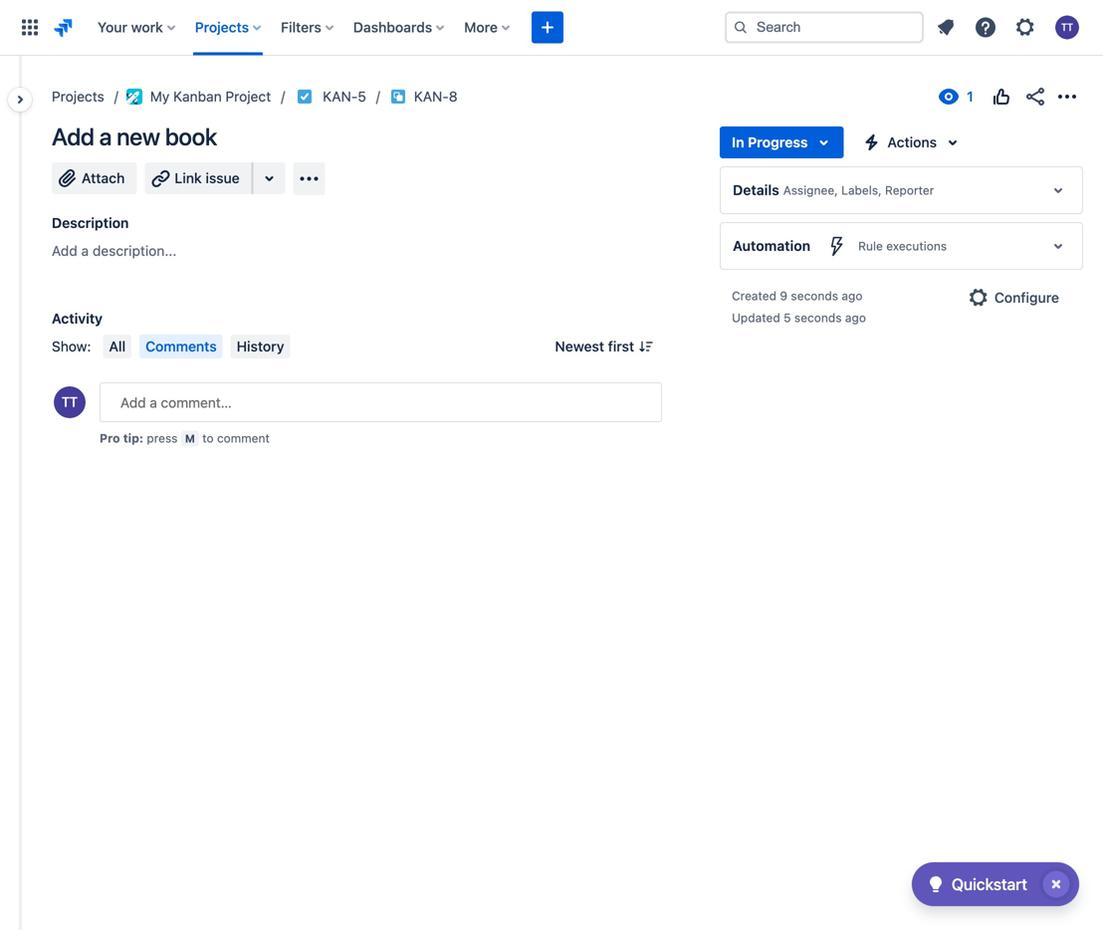 Task type: locate. For each thing, give the bounding box(es) containing it.
5 inside 'created 9 seconds ago updated 5 seconds ago'
[[784, 311, 791, 325]]

copy link to issue image
[[454, 88, 470, 104]]

actions button
[[852, 126, 973, 158]]

2 add from the top
[[52, 242, 77, 259]]

1 horizontal spatial 5
[[784, 311, 791, 325]]

1 add from the top
[[52, 122, 94, 150]]

9
[[780, 289, 788, 303]]

appswitcher icon image
[[18, 15, 42, 39]]

executions
[[886, 239, 947, 253]]

a
[[99, 122, 112, 150], [81, 242, 89, 259]]

jira image
[[52, 15, 76, 39]]

my kanban project link
[[126, 85, 271, 109]]

1 horizontal spatial projects
[[195, 19, 249, 35]]

pro tip: press m to comment
[[100, 431, 270, 445]]

add down the projects link on the left top of page
[[52, 122, 94, 150]]

attach button
[[52, 162, 137, 194]]

1 vertical spatial add
[[52, 242, 77, 259]]

a for description...
[[81, 242, 89, 259]]

in progress
[[732, 134, 808, 150]]

quickstart
[[952, 875, 1028, 894]]

seconds right 9
[[791, 289, 838, 303]]

kan-8 link
[[414, 85, 458, 109]]

details assignee, labels, reporter
[[733, 182, 934, 198]]

2 kan- from the left
[[414, 88, 449, 105]]

5
[[358, 88, 366, 105], [784, 311, 791, 325]]

book
[[165, 122, 217, 150]]

projects button
[[189, 11, 269, 43]]

create image
[[536, 15, 560, 39]]

0 horizontal spatial kan-
[[323, 88, 358, 105]]

0 horizontal spatial 5
[[358, 88, 366, 105]]

banner containing your work
[[0, 0, 1103, 56]]

kan- for 8
[[414, 88, 449, 105]]

projects inside projects popup button
[[195, 19, 249, 35]]

actions
[[888, 134, 937, 150]]

a down description at the top of page
[[81, 242, 89, 259]]

attach
[[82, 170, 125, 186]]

kan- left copy link to issue image
[[414, 88, 449, 105]]

0 vertical spatial a
[[99, 122, 112, 150]]

0 horizontal spatial projects
[[52, 88, 104, 105]]

projects
[[195, 19, 249, 35], [52, 88, 104, 105]]

check image
[[924, 872, 948, 896]]

press
[[147, 431, 178, 445]]

kan-8
[[414, 88, 458, 105]]

newest first button
[[543, 335, 662, 358]]

kan- right task icon
[[323, 88, 358, 105]]

1 vertical spatial a
[[81, 242, 89, 259]]

dashboards
[[353, 19, 432, 35]]

comments button
[[140, 335, 223, 358]]

new
[[117, 122, 160, 150]]

configure link
[[959, 282, 1071, 314]]

add for add a new book
[[52, 122, 94, 150]]

menu bar
[[99, 335, 294, 358]]

automation element
[[720, 222, 1083, 270]]

link web pages and more image
[[258, 166, 282, 190]]

work
[[131, 19, 163, 35]]

1 vertical spatial 5
[[784, 311, 791, 325]]

seconds right updated
[[795, 311, 842, 325]]

kan-5
[[323, 88, 366, 105]]

description
[[52, 215, 129, 231]]

dismiss quickstart image
[[1041, 868, 1072, 900]]

0 vertical spatial add
[[52, 122, 94, 150]]

0 vertical spatial projects
[[195, 19, 249, 35]]

projects for projects popup button on the left top of the page
[[195, 19, 249, 35]]

5 left the subtask image
[[358, 88, 366, 105]]

description...
[[93, 242, 177, 259]]

1 kan- from the left
[[323, 88, 358, 105]]

subtask image
[[390, 89, 406, 105]]

comments
[[146, 338, 217, 354]]

add
[[52, 122, 94, 150], [52, 242, 77, 259]]

1 horizontal spatial kan-
[[414, 88, 449, 105]]

kan-
[[323, 88, 358, 105], [414, 88, 449, 105]]

help image
[[974, 15, 998, 39]]

add down description at the top of page
[[52, 242, 77, 259]]

jira image
[[52, 15, 76, 39]]

your work
[[98, 19, 163, 35]]

projects up my kanban project
[[195, 19, 249, 35]]

5 down 9
[[784, 311, 791, 325]]

reporter
[[885, 183, 934, 197]]

projects link
[[52, 85, 104, 109]]

newest
[[555, 338, 604, 354]]

banner
[[0, 0, 1103, 56]]

project
[[226, 88, 271, 105]]

seconds
[[791, 289, 838, 303], [795, 311, 842, 325]]

1 vertical spatial projects
[[52, 88, 104, 105]]

a left the new
[[99, 122, 112, 150]]

0 vertical spatial seconds
[[791, 289, 838, 303]]

created 9 seconds ago updated 5 seconds ago
[[732, 289, 866, 325]]

0 horizontal spatial a
[[81, 242, 89, 259]]

progress
[[748, 134, 808, 150]]

assignee,
[[783, 183, 838, 197]]

0 vertical spatial ago
[[842, 289, 863, 303]]

actions image
[[1055, 85, 1079, 109]]

a for new
[[99, 122, 112, 150]]

my kanban project
[[150, 88, 271, 105]]

add a new book
[[52, 122, 217, 150]]

projects left my kanban project image
[[52, 88, 104, 105]]

0 vertical spatial 5
[[358, 88, 366, 105]]

1 horizontal spatial a
[[99, 122, 112, 150]]

1 vertical spatial ago
[[845, 311, 866, 325]]

ago
[[842, 289, 863, 303], [845, 311, 866, 325]]

activity
[[52, 310, 103, 327]]

newest first
[[555, 338, 634, 354]]



Task type: vqa. For each thing, say whether or not it's contained in the screenshot.
Your
yes



Task type: describe. For each thing, give the bounding box(es) containing it.
m
[[185, 432, 195, 445]]

task image
[[297, 89, 313, 105]]

1 vertical spatial seconds
[[795, 311, 842, 325]]

quickstart button
[[912, 862, 1079, 906]]

5 inside kan-5 link
[[358, 88, 366, 105]]

updated
[[732, 311, 780, 325]]

your work button
[[92, 11, 183, 43]]

more
[[464, 19, 498, 35]]

link issue
[[175, 170, 240, 186]]

labels,
[[842, 183, 882, 197]]

link
[[175, 170, 202, 186]]

my kanban project image
[[126, 89, 142, 105]]

in
[[732, 134, 744, 150]]

more button
[[458, 11, 518, 43]]

pro
[[100, 431, 120, 445]]

show:
[[52, 338, 91, 354]]

first
[[608, 338, 634, 354]]

Add a comment… field
[[100, 382, 662, 422]]

rule executions
[[858, 239, 947, 253]]

my
[[150, 88, 170, 105]]

created
[[732, 289, 777, 303]]

Search field
[[725, 11, 924, 43]]

sidebar navigation image
[[0, 80, 44, 119]]

all button
[[103, 335, 132, 358]]

projects for the projects link on the left top of page
[[52, 88, 104, 105]]

primary element
[[12, 0, 709, 55]]

configure
[[995, 289, 1059, 306]]

kan-5 link
[[323, 85, 366, 109]]

kanban
[[173, 88, 222, 105]]

history button
[[231, 335, 290, 358]]

history
[[237, 338, 284, 354]]

automation
[[733, 237, 811, 254]]

8
[[449, 88, 458, 105]]

comment
[[217, 431, 270, 445]]

profile image of terry turtle image
[[54, 386, 86, 418]]

dashboards button
[[347, 11, 452, 43]]

your
[[98, 19, 127, 35]]

add app image
[[297, 167, 321, 191]]

add for add a description...
[[52, 242, 77, 259]]

filters
[[281, 19, 321, 35]]

search image
[[733, 19, 749, 35]]

add a description...
[[52, 242, 177, 259]]

link issue button
[[145, 162, 254, 194]]

filters button
[[275, 11, 341, 43]]

details element
[[720, 166, 1083, 214]]

all
[[109, 338, 126, 354]]

menu bar containing all
[[99, 335, 294, 358]]

details
[[733, 182, 779, 198]]

to
[[202, 431, 214, 445]]

issue
[[206, 170, 240, 186]]

notifications image
[[934, 15, 958, 39]]

your profile and settings image
[[1055, 15, 1079, 39]]

in progress button
[[720, 126, 844, 158]]

share image
[[1024, 85, 1048, 109]]

settings image
[[1014, 15, 1038, 39]]

rule
[[858, 239, 883, 253]]

kan- for 5
[[323, 88, 358, 105]]

tip:
[[123, 431, 143, 445]]

vote options: no one has voted for this issue yet. image
[[990, 85, 1014, 109]]



